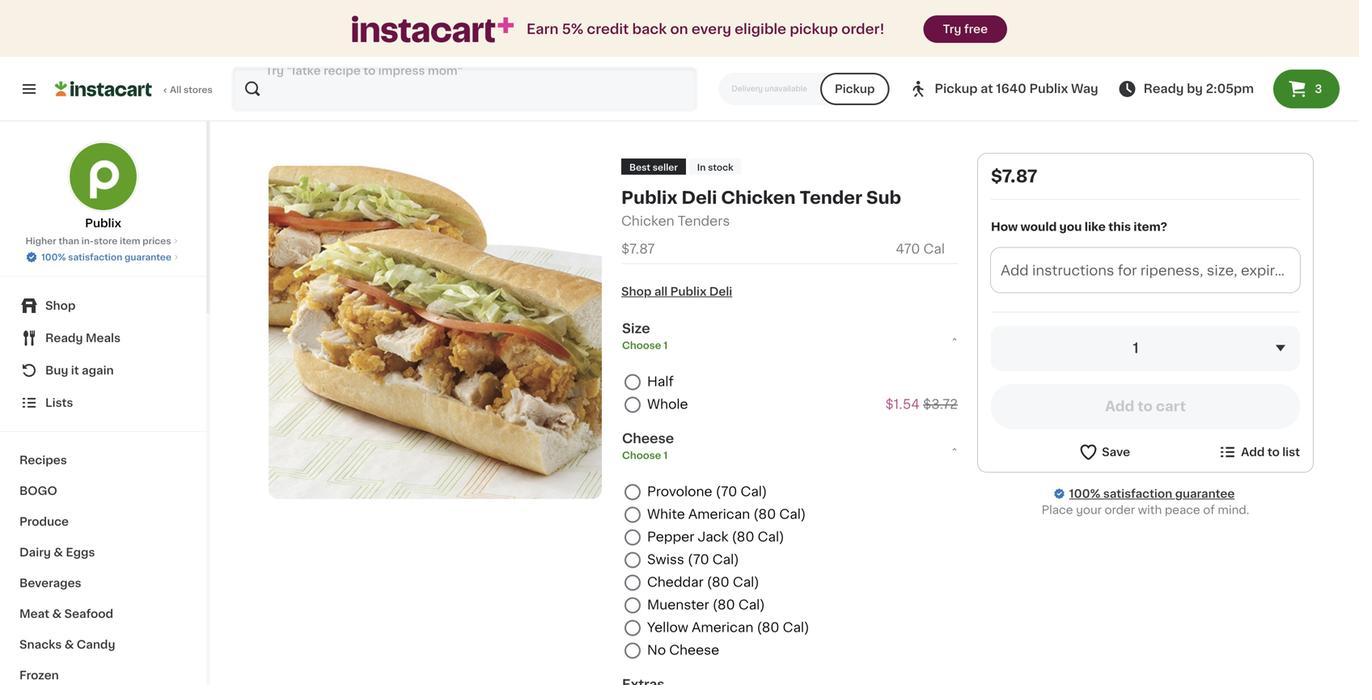 Task type: vqa. For each thing, say whether or not it's contained in the screenshot.
ounce to the bottom
no



Task type: describe. For each thing, give the bounding box(es) containing it.
snacks & candy
[[19, 639, 115, 651]]

pepper jack (80 cal)
[[647, 531, 785, 544]]

to
[[1268, 447, 1280, 458]]

frozen link
[[10, 660, 197, 685]]

muenster (80 cal)
[[647, 599, 765, 612]]

in stock
[[697, 163, 734, 172]]

snacks
[[19, 639, 62, 651]]

all stores
[[170, 85, 213, 94]]

list
[[1283, 447, 1300, 458]]

save button
[[1079, 442, 1131, 463]]

publix deli chicken tender sub image
[[269, 166, 602, 499]]

snacks & candy link
[[10, 630, 197, 660]]

higher than in-store item prices link
[[25, 235, 181, 248]]

bogo
[[19, 486, 57, 497]]

with
[[1138, 505, 1162, 516]]

ready for ready by 2:05pm
[[1144, 83, 1184, 95]]

seafood
[[64, 609, 113, 620]]

meat & seafood link
[[10, 599, 197, 630]]

ready for ready meals
[[45, 333, 83, 344]]

try
[[943, 23, 962, 35]]

would
[[1021, 221, 1057, 233]]

pickup
[[790, 22, 838, 36]]

all
[[654, 286, 668, 297]]

guarantee inside button
[[125, 253, 171, 262]]

buy it again
[[45, 365, 114, 376]]

(70 for swiss
[[688, 554, 709, 567]]

by
[[1187, 83, 1203, 95]]

store
[[94, 237, 118, 246]]

american for white
[[688, 508, 750, 521]]

sub
[[867, 189, 902, 206]]

whole
[[647, 398, 688, 411]]

best
[[630, 163, 651, 172]]

frozen
[[19, 670, 59, 681]]

(80 for white american (80 cal)
[[754, 508, 776, 521]]

deli
[[709, 286, 732, 297]]

higher than in-store item prices
[[25, 237, 171, 246]]

at
[[981, 83, 993, 95]]

tender
[[800, 189, 863, 206]]

this
[[1109, 221, 1131, 233]]

like
[[1085, 221, 1106, 233]]

credit
[[587, 22, 629, 36]]

no
[[647, 644, 666, 657]]

pickup for pickup at 1640 publix way
[[935, 83, 978, 95]]

in
[[697, 163, 706, 172]]

tenders
[[678, 215, 730, 228]]

$1.54
[[886, 398, 920, 411]]

beverages link
[[10, 568, 197, 599]]

ready meals
[[45, 333, 121, 344]]

Search field
[[233, 68, 696, 110]]

how
[[991, 221, 1018, 233]]

try free
[[943, 23, 988, 35]]

dairy & eggs
[[19, 547, 95, 558]]

earn
[[527, 22, 559, 36]]

meals
[[86, 333, 121, 344]]

order!
[[842, 22, 885, 36]]

on
[[670, 22, 688, 36]]

$3.72
[[923, 398, 958, 411]]

item
[[120, 237, 140, 246]]

stock
[[708, 163, 734, 172]]

cheese
[[669, 644, 720, 657]]

of
[[1204, 505, 1215, 516]]

peace
[[1165, 505, 1201, 516]]

yellow
[[647, 622, 689, 635]]

pickup button
[[820, 73, 890, 105]]

save
[[1102, 447, 1131, 458]]

shop link
[[10, 290, 197, 322]]

5%
[[562, 22, 584, 36]]

seller
[[653, 163, 678, 172]]

recipes link
[[10, 445, 197, 476]]

service type group
[[719, 73, 890, 105]]

dairy
[[19, 547, 51, 558]]

1
[[1133, 342, 1139, 355]]

muenster
[[647, 599, 709, 612]]

no cheese
[[647, 644, 720, 657]]

publix logo image
[[68, 141, 139, 212]]

lists
[[45, 397, 73, 409]]

1 vertical spatial chicken
[[621, 215, 675, 228]]

yellow american (80 cal)
[[647, 622, 810, 635]]

100% inside button
[[41, 253, 66, 262]]

100% satisfaction guarantee inside button
[[41, 253, 171, 262]]

recipes
[[19, 455, 67, 466]]

2:05pm
[[1206, 83, 1254, 95]]

0 vertical spatial chicken
[[721, 189, 796, 206]]

stores
[[184, 85, 213, 94]]

publix deli chicken tender sub
[[621, 189, 902, 206]]

pickup at 1640 publix way button
[[909, 66, 1099, 112]]

half
[[647, 376, 674, 389]]

1 horizontal spatial 100%
[[1069, 488, 1101, 500]]

jack
[[698, 531, 729, 544]]

cheddar (80 cal)
[[647, 576, 760, 589]]

bogo link
[[10, 476, 197, 507]]

1 vertical spatial 100% satisfaction guarantee
[[1069, 488, 1235, 500]]

swiss
[[647, 554, 684, 567]]

(80 for yellow american (80 cal)
[[757, 622, 780, 635]]

ready meals button
[[10, 322, 197, 354]]

meat & seafood
[[19, 609, 113, 620]]

ready by 2:05pm
[[1144, 83, 1254, 95]]

Add instructions for ripeness, size, expiration dates, etc. (optional) text field
[[991, 248, 1300, 293]]



Task type: locate. For each thing, give the bounding box(es) containing it.
1 vertical spatial american
[[692, 622, 754, 635]]

free
[[964, 23, 988, 35]]

0 horizontal spatial pickup
[[835, 83, 875, 95]]

satisfaction up place your order with peace of mind.
[[1104, 488, 1173, 500]]

pickup down order!
[[835, 83, 875, 95]]

0 vertical spatial shop
[[621, 286, 652, 297]]

0 vertical spatial publix
[[1030, 83, 1068, 95]]

lists link
[[10, 387, 197, 419]]

1 horizontal spatial chicken
[[721, 189, 796, 206]]

1 horizontal spatial ready
[[1144, 83, 1184, 95]]

white american (80 cal)
[[647, 508, 806, 521]]

buy
[[45, 365, 68, 376]]

1 vertical spatial 100%
[[1069, 488, 1101, 500]]

100% up your
[[1069, 488, 1101, 500]]

0 vertical spatial ready
[[1144, 83, 1184, 95]]

$7.87 down the chicken tenders on the top
[[621, 243, 655, 256]]

eligible
[[735, 22, 787, 36]]

1 horizontal spatial guarantee
[[1175, 488, 1235, 500]]

shop for shop all publix deli
[[621, 286, 652, 297]]

order
[[1105, 505, 1135, 516]]

100% down higher
[[41, 253, 66, 262]]

pickup for pickup
[[835, 83, 875, 95]]

publix
[[1030, 83, 1068, 95], [621, 189, 678, 206], [85, 218, 121, 229]]

None search field
[[231, 66, 698, 112]]

pickup
[[935, 83, 978, 95], [835, 83, 875, 95]]

0 horizontal spatial publix
[[85, 218, 121, 229]]

0 horizontal spatial $7.87
[[621, 243, 655, 256]]

in-
[[81, 237, 94, 246]]

eggs
[[66, 547, 95, 558]]

0 horizontal spatial ready
[[45, 333, 83, 344]]

100% satisfaction guarantee button
[[25, 248, 181, 264]]

ready
[[1144, 83, 1184, 95], [45, 333, 83, 344]]

1 vertical spatial &
[[52, 609, 62, 620]]

provolone
[[647, 486, 713, 499]]

1 vertical spatial satisfaction
[[1104, 488, 1173, 500]]

(80 up yellow american (80 cal)
[[713, 599, 735, 612]]

ready left "by"
[[1144, 83, 1184, 95]]

pickup left at
[[935, 83, 978, 95]]

1 vertical spatial guarantee
[[1175, 488, 1235, 500]]

ready up buy in the left bottom of the page
[[45, 333, 83, 344]]

chicken tenders
[[621, 215, 730, 228]]

shop all publix deli
[[621, 286, 732, 297]]

publix down best seller
[[621, 189, 678, 206]]

you
[[1060, 221, 1082, 233]]

best seller
[[630, 163, 678, 172]]

3 button
[[1274, 70, 1340, 108]]

1 horizontal spatial (70
[[716, 486, 737, 499]]

(80
[[754, 508, 776, 521], [732, 531, 755, 544], [707, 576, 730, 589], [713, 599, 735, 612], [757, 622, 780, 635]]

satisfaction inside the 100% satisfaction guarantee button
[[68, 253, 122, 262]]

cal
[[924, 243, 945, 256]]

0 horizontal spatial guarantee
[[125, 253, 171, 262]]

ready by 2:05pm link
[[1118, 79, 1254, 99]]

1 field
[[991, 326, 1300, 371]]

it
[[71, 365, 79, 376]]

1 horizontal spatial pickup
[[935, 83, 978, 95]]

0 vertical spatial (70
[[716, 486, 737, 499]]

meat
[[19, 609, 49, 620]]

white
[[647, 508, 685, 521]]

item?
[[1134, 221, 1168, 233]]

(80 for pepper jack (80 cal)
[[732, 531, 755, 544]]

1 vertical spatial (70
[[688, 554, 709, 567]]

chicken
[[721, 189, 796, 206], [621, 215, 675, 228]]

& inside snacks & candy link
[[64, 639, 74, 651]]

0 vertical spatial $7.87
[[991, 168, 1038, 185]]

publix up higher than in-store item prices "link" at the top left of page
[[85, 218, 121, 229]]

0 vertical spatial &
[[54, 547, 63, 558]]

& for snacks
[[64, 639, 74, 651]]

again
[[82, 365, 114, 376]]

470 cal
[[896, 243, 945, 256]]

publix
[[671, 286, 707, 297]]

guarantee
[[125, 253, 171, 262], [1175, 488, 1235, 500]]

place your order with peace of mind.
[[1042, 505, 1250, 516]]

provolone (70 cal)
[[647, 486, 767, 499]]

& left candy
[[64, 639, 74, 651]]

100% satisfaction guarantee link
[[1069, 486, 1235, 502]]

1 vertical spatial shop
[[45, 300, 76, 312]]

how would you like this item?
[[991, 221, 1168, 233]]

add to list button
[[1218, 442, 1300, 463]]

2 vertical spatial &
[[64, 639, 74, 651]]

(80 up pepper jack (80 cal)
[[754, 508, 776, 521]]

1 horizontal spatial $7.87
[[991, 168, 1038, 185]]

ready inside dropdown button
[[45, 333, 83, 344]]

add
[[1241, 447, 1265, 458]]

0 vertical spatial american
[[688, 508, 750, 521]]

add to list
[[1241, 447, 1300, 458]]

470
[[896, 243, 920, 256]]

(80 down muenster (80 cal)
[[757, 622, 780, 635]]

back
[[632, 22, 667, 36]]

1 horizontal spatial 100% satisfaction guarantee
[[1069, 488, 1235, 500]]

instacart logo image
[[55, 79, 152, 99]]

pickup at 1640 publix way
[[935, 83, 1099, 95]]

0 vertical spatial 100%
[[41, 253, 66, 262]]

publix left way
[[1030, 83, 1068, 95]]

& right meat
[[52, 609, 62, 620]]

100% satisfaction guarantee up with
[[1069, 488, 1235, 500]]

0 horizontal spatial 100%
[[41, 253, 66, 262]]

(80 up muenster (80 cal)
[[707, 576, 730, 589]]

guarantee up of
[[1175, 488, 1235, 500]]

satisfaction inside the 100% satisfaction guarantee link
[[1104, 488, 1173, 500]]

publix inside popup button
[[1030, 83, 1068, 95]]

1 horizontal spatial shop
[[621, 286, 652, 297]]

pickup inside "button"
[[835, 83, 875, 95]]

chicken down stock
[[721, 189, 796, 206]]

2 vertical spatial publix
[[85, 218, 121, 229]]

shop for shop
[[45, 300, 76, 312]]

100% satisfaction guarantee down store
[[41, 253, 171, 262]]

produce link
[[10, 507, 197, 537]]

publix for publix deli chicken tender sub
[[621, 189, 678, 206]]

all
[[170, 85, 181, 94]]

publix link
[[68, 141, 139, 231]]

0 horizontal spatial chicken
[[621, 215, 675, 228]]

0 horizontal spatial 100% satisfaction guarantee
[[41, 253, 171, 262]]

0 horizontal spatial satisfaction
[[68, 253, 122, 262]]

shop up 'ready meals'
[[45, 300, 76, 312]]

dairy & eggs link
[[10, 537, 197, 568]]

& left eggs in the bottom left of the page
[[54, 547, 63, 558]]

chicken down best seller
[[621, 215, 675, 228]]

(70 for provolone
[[716, 486, 737, 499]]

buy it again link
[[10, 354, 197, 387]]

(70
[[716, 486, 737, 499], [688, 554, 709, 567]]

1 vertical spatial publix
[[621, 189, 678, 206]]

every
[[692, 22, 732, 36]]

& for meat
[[52, 609, 62, 620]]

candy
[[77, 639, 115, 651]]

100%
[[41, 253, 66, 262], [1069, 488, 1101, 500]]

produce
[[19, 516, 69, 528]]

pickup inside popup button
[[935, 83, 978, 95]]

1640
[[996, 83, 1027, 95]]

american down muenster (80 cal)
[[692, 622, 754, 635]]

1 vertical spatial ready
[[45, 333, 83, 344]]

satisfaction down higher than in-store item prices
[[68, 253, 122, 262]]

$7.87 up how
[[991, 168, 1038, 185]]

1 horizontal spatial publix
[[621, 189, 678, 206]]

1 horizontal spatial satisfaction
[[1104, 488, 1173, 500]]

1 vertical spatial $7.87
[[621, 243, 655, 256]]

0 vertical spatial 100% satisfaction guarantee
[[41, 253, 171, 262]]

(80 down white american (80 cal)
[[732, 531, 755, 544]]

0 horizontal spatial shop
[[45, 300, 76, 312]]

american up pepper jack (80 cal)
[[688, 508, 750, 521]]

cheddar
[[647, 576, 704, 589]]

shop left all
[[621, 286, 652, 297]]

0 vertical spatial guarantee
[[125, 253, 171, 262]]

0 vertical spatial satisfaction
[[68, 253, 122, 262]]

0 horizontal spatial (70
[[688, 554, 709, 567]]

publix for publix
[[85, 218, 121, 229]]

deli
[[682, 189, 717, 206]]

& for dairy
[[54, 547, 63, 558]]

guarantee down prices
[[125, 253, 171, 262]]

(70 up cheddar (80 cal) in the bottom of the page
[[688, 554, 709, 567]]

prices
[[143, 237, 171, 246]]

ready meals link
[[10, 322, 197, 354]]

2 horizontal spatial publix
[[1030, 83, 1068, 95]]

(70 up white american (80 cal)
[[716, 486, 737, 499]]

shop inside 'link'
[[45, 300, 76, 312]]

satisfaction
[[68, 253, 122, 262], [1104, 488, 1173, 500]]

& inside dairy & eggs link
[[54, 547, 63, 558]]

higher
[[25, 237, 56, 246]]

& inside meat & seafood link
[[52, 609, 62, 620]]

earn 5% credit back on every eligible pickup order!
[[527, 22, 885, 36]]

express icon image
[[352, 16, 514, 43]]

american for yellow
[[692, 622, 754, 635]]

3
[[1315, 83, 1323, 95]]



